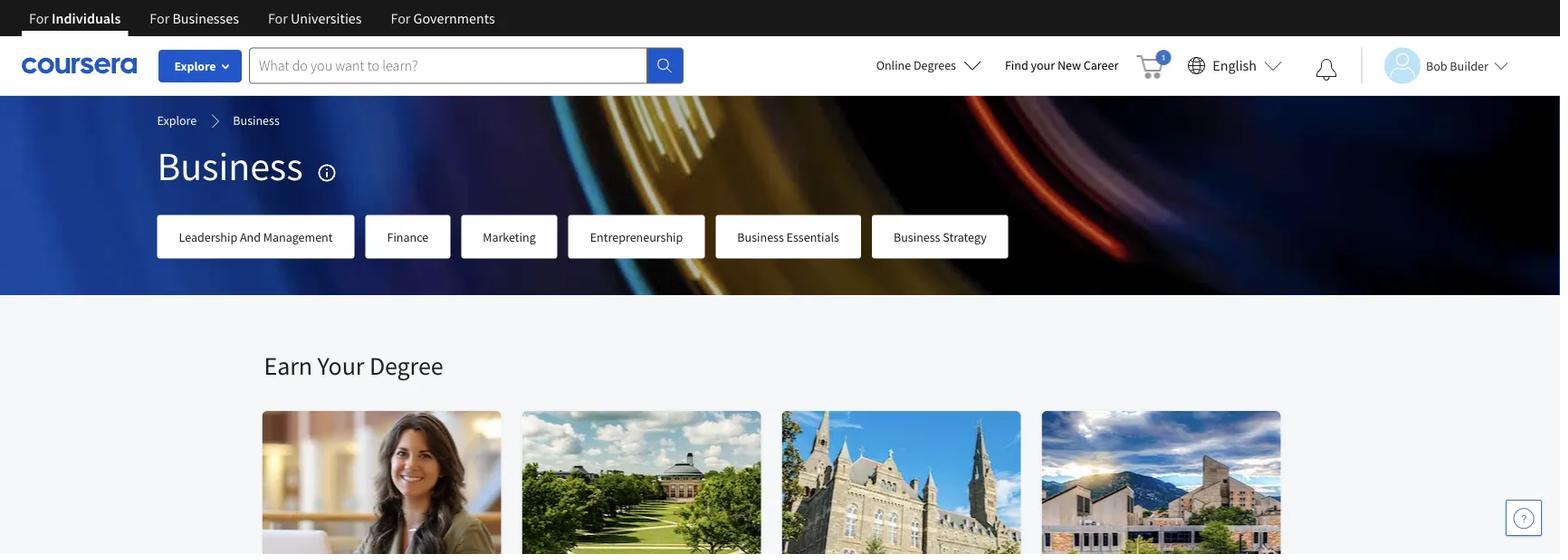 Task type: locate. For each thing, give the bounding box(es) containing it.
explore down explore popup button
[[157, 112, 197, 129]]

for left universities
[[268, 9, 288, 27]]

individuals
[[52, 9, 121, 27]]

for for businesses
[[150, 9, 170, 27]]

4 for from the left
[[391, 9, 411, 27]]

strategy
[[943, 229, 987, 245]]

for left "governments" on the left of the page
[[391, 9, 411, 27]]

coursera image
[[22, 51, 137, 80]]

your
[[1031, 57, 1055, 73]]

for for individuals
[[29, 9, 49, 27]]

builder
[[1451, 58, 1489, 74]]

business strategy link
[[872, 215, 1009, 258]]

for for universities
[[268, 9, 288, 27]]

2 for from the left
[[150, 9, 170, 27]]

banner navigation
[[14, 0, 510, 36]]

find your new career link
[[996, 54, 1128, 77]]

find your new career
[[1005, 57, 1119, 73]]

finance link
[[366, 215, 450, 258]]

business essentials
[[738, 229, 840, 245]]

business left "strategy"
[[894, 229, 941, 245]]

earn your degree
[[264, 350, 443, 382]]

business strategy
[[894, 229, 987, 245]]

business essentials link
[[716, 215, 861, 258]]

None search field
[[249, 48, 684, 84]]

degree
[[369, 350, 443, 382]]

for for governments
[[391, 9, 411, 27]]

and
[[240, 229, 261, 245]]

show notifications image
[[1316, 59, 1338, 81]]

business down explore link at top left
[[157, 140, 303, 191]]

explore
[[174, 58, 216, 74], [157, 112, 197, 129]]

finance
[[387, 229, 429, 245]]

for
[[29, 9, 49, 27], [150, 9, 170, 27], [268, 9, 288, 27], [391, 9, 411, 27]]

business
[[233, 112, 280, 129], [157, 140, 303, 191], [738, 229, 784, 245], [894, 229, 941, 245]]

shopping cart: 1 item image
[[1137, 50, 1172, 79]]

explore link
[[157, 111, 197, 131]]

0 vertical spatial explore
[[174, 58, 216, 74]]

essentials
[[787, 229, 840, 245]]

universities
[[291, 9, 362, 27]]

bachelor of arts in liberal studies degree by georgetown university, image
[[782, 411, 1022, 554]]

for left individuals
[[29, 9, 49, 27]]

1 for from the left
[[29, 9, 49, 27]]

explore down for businesses
[[174, 58, 216, 74]]

find
[[1005, 57, 1029, 73]]

What do you want to learn? text field
[[249, 48, 648, 84]]

entrepreneurship
[[590, 229, 683, 245]]

marketing
[[483, 229, 536, 245]]

3 for from the left
[[268, 9, 288, 27]]

for left businesses
[[150, 9, 170, 27]]

new
[[1058, 57, 1082, 73]]

1 vertical spatial explore
[[157, 112, 197, 129]]

master of business administration (imba) degree by university of illinois at urbana-champaign, image
[[262, 411, 502, 554]]



Task type: vqa. For each thing, say whether or not it's contained in the screenshot.
Leadership and Management
yes



Task type: describe. For each thing, give the bounding box(es) containing it.
outlined info action image
[[317, 162, 337, 183]]

for universities
[[268, 9, 362, 27]]

career
[[1084, 57, 1119, 73]]

online degrees button
[[862, 45, 996, 85]]

governments
[[414, 9, 495, 27]]

business down explore popup button
[[233, 112, 280, 129]]

master of science in management (imsm) degree by university of illinois at urbana-champaign, image
[[522, 411, 762, 554]]

earn your degree carousel element
[[255, 295, 1561, 554]]

earn
[[264, 350, 313, 382]]

leadership
[[179, 229, 237, 245]]

online degrees
[[877, 57, 957, 73]]

marketing link
[[461, 215, 558, 258]]

master of engineering in engineering management degree by university of colorado boulder, image
[[1042, 411, 1282, 554]]

degrees
[[914, 57, 957, 73]]

for individuals
[[29, 9, 121, 27]]

management
[[263, 229, 333, 245]]

entrepreneurship link
[[569, 215, 705, 258]]

your
[[317, 350, 365, 382]]

bob builder
[[1427, 58, 1489, 74]]

for governments
[[391, 9, 495, 27]]

bob
[[1427, 58, 1448, 74]]

leadership and management
[[179, 229, 333, 245]]

businesses
[[172, 9, 239, 27]]

english button
[[1181, 36, 1290, 95]]

leadership and management link
[[157, 215, 355, 258]]

explore inside popup button
[[174, 58, 216, 74]]

business left "essentials"
[[738, 229, 784, 245]]

for businesses
[[150, 9, 239, 27]]

help center image
[[1514, 507, 1535, 529]]

explore button
[[159, 50, 242, 82]]

english
[[1213, 57, 1257, 75]]

bob builder button
[[1361, 48, 1509, 84]]

online
[[877, 57, 911, 73]]



